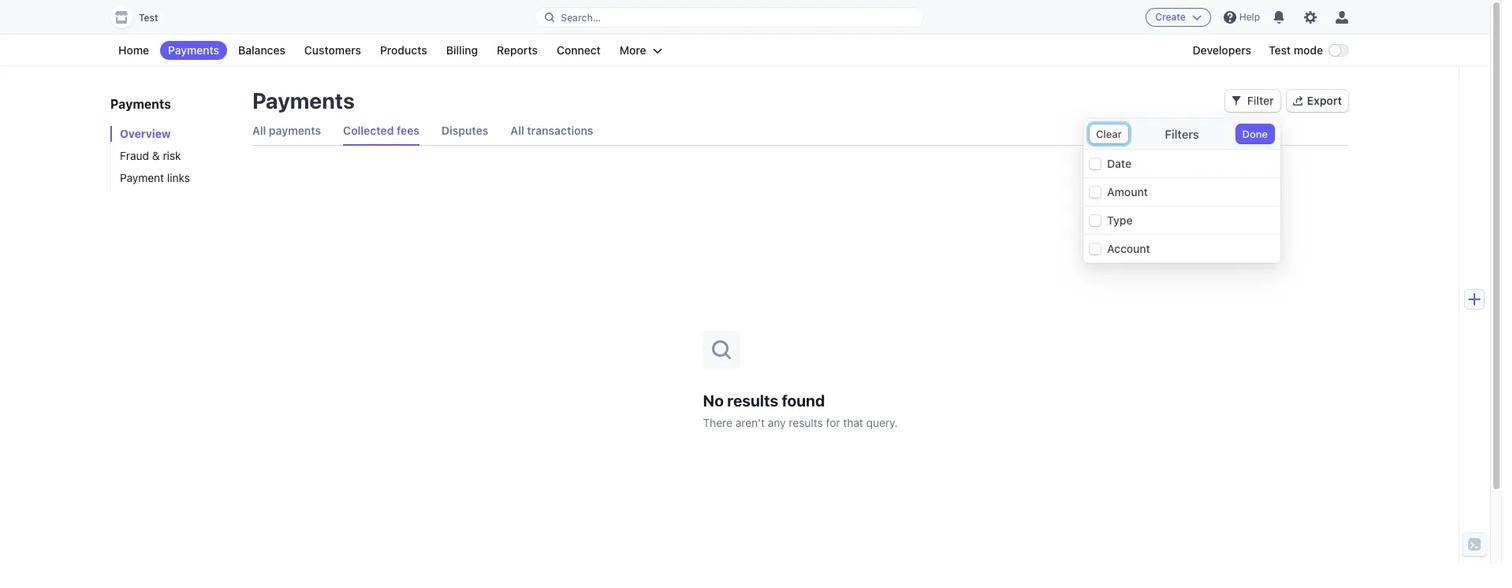 Task type: locate. For each thing, give the bounding box(es) containing it.
results
[[727, 392, 779, 410], [789, 416, 823, 430]]

collected
[[343, 124, 394, 137]]

transactions
[[527, 124, 594, 137]]

payments up payments
[[252, 88, 355, 114]]

0 vertical spatial results
[[727, 392, 779, 410]]

there
[[703, 416, 733, 430]]

test mode
[[1269, 43, 1324, 57]]

links
[[167, 171, 190, 185]]

svg image
[[1232, 96, 1242, 106]]

&
[[152, 149, 160, 162]]

payments up 'overview'
[[110, 97, 171, 111]]

test button
[[110, 6, 174, 28]]

any
[[768, 416, 786, 430]]

tab list
[[252, 117, 1349, 146]]

balances link
[[230, 41, 293, 60]]

1 all from the left
[[252, 124, 266, 137]]

date
[[1107, 157, 1132, 170]]

payments
[[269, 124, 321, 137]]

payment links
[[120, 171, 190, 185]]

payments link
[[160, 41, 227, 60]]

1 horizontal spatial test
[[1269, 43, 1291, 57]]

all for all transactions
[[511, 124, 524, 137]]

more button
[[612, 41, 670, 60]]

payments
[[168, 43, 219, 57], [252, 88, 355, 114], [110, 97, 171, 111]]

all left transactions
[[511, 124, 524, 137]]

Search… search field
[[536, 7, 923, 27]]

results up aren't
[[727, 392, 779, 410]]

1 horizontal spatial all
[[511, 124, 524, 137]]

fraud
[[120, 149, 149, 162]]

developers link
[[1185, 41, 1260, 60]]

all left payments
[[252, 124, 266, 137]]

fraud & risk
[[120, 149, 181, 162]]

products link
[[372, 41, 435, 60]]

0 horizontal spatial results
[[727, 392, 779, 410]]

disputes link
[[442, 117, 489, 145]]

tab list containing all payments
[[252, 117, 1349, 146]]

type
[[1107, 214, 1133, 227]]

all transactions
[[511, 124, 594, 137]]

results down found
[[789, 416, 823, 430]]

test for test
[[139, 12, 158, 24]]

amount
[[1107, 185, 1148, 199]]

0 horizontal spatial test
[[139, 12, 158, 24]]

0 vertical spatial test
[[139, 12, 158, 24]]

all
[[252, 124, 266, 137], [511, 124, 524, 137]]

test left mode on the right top
[[1269, 43, 1291, 57]]

export button
[[1287, 90, 1349, 112]]

aren't
[[736, 416, 765, 430]]

test up home
[[139, 12, 158, 24]]

collected fees
[[343, 124, 420, 137]]

test inside the test 'button'
[[139, 12, 158, 24]]

fraud & risk link
[[110, 148, 237, 164]]

all inside the 'all payments' link
[[252, 124, 266, 137]]

found
[[782, 392, 825, 410]]

all for all payments
[[252, 124, 266, 137]]

disputes
[[442, 124, 489, 137]]

2 all from the left
[[511, 124, 524, 137]]

filters
[[1165, 127, 1200, 141]]

done
[[1243, 128, 1268, 140]]

all inside all transactions link
[[511, 124, 524, 137]]

Search… text field
[[536, 7, 923, 27]]

test
[[139, 12, 158, 24], [1269, 43, 1291, 57]]

clear
[[1096, 128, 1122, 140]]

0 horizontal spatial all
[[252, 124, 266, 137]]

payment links link
[[110, 170, 237, 186]]

1 horizontal spatial results
[[789, 416, 823, 430]]

1 vertical spatial test
[[1269, 43, 1291, 57]]



Task type: describe. For each thing, give the bounding box(es) containing it.
payments right home
[[168, 43, 219, 57]]

balances
[[238, 43, 285, 57]]

query.
[[867, 416, 898, 430]]

collected fees link
[[343, 117, 420, 145]]

create
[[1156, 11, 1186, 23]]

all payments link
[[252, 117, 321, 145]]

more
[[620, 43, 647, 57]]

connect
[[557, 43, 601, 57]]

customers link
[[297, 41, 369, 60]]

filter
[[1248, 94, 1274, 107]]

overview link
[[110, 126, 237, 142]]

all transactions link
[[511, 117, 594, 145]]

for
[[826, 416, 840, 430]]

create button
[[1146, 8, 1211, 27]]

search…
[[561, 11, 601, 23]]

connect link
[[549, 41, 609, 60]]

billing link
[[438, 41, 486, 60]]

payment
[[120, 171, 164, 185]]

filter button
[[1226, 90, 1281, 112]]

developers
[[1193, 43, 1252, 57]]

customers
[[304, 43, 361, 57]]

help button
[[1218, 5, 1267, 30]]

fees
[[397, 124, 420, 137]]

no results found there aren't any results for that query.
[[703, 392, 898, 430]]

reports link
[[489, 41, 546, 60]]

1 vertical spatial results
[[789, 416, 823, 430]]

home
[[118, 43, 149, 57]]

risk
[[163, 149, 181, 162]]

overview
[[120, 127, 171, 140]]

billing
[[446, 43, 478, 57]]

products
[[380, 43, 427, 57]]

that
[[843, 416, 864, 430]]

home link
[[110, 41, 157, 60]]

test for test mode
[[1269, 43, 1291, 57]]

account
[[1107, 242, 1151, 256]]

export
[[1308, 94, 1343, 107]]

reports
[[497, 43, 538, 57]]

clear button
[[1090, 125, 1129, 144]]

mode
[[1294, 43, 1324, 57]]

help
[[1240, 11, 1261, 23]]

all payments
[[252, 124, 321, 137]]

no
[[703, 392, 724, 410]]

done button
[[1236, 125, 1275, 144]]



Task type: vqa. For each thing, say whether or not it's contained in the screenshot.
ATLAS for Atlas Account
no



